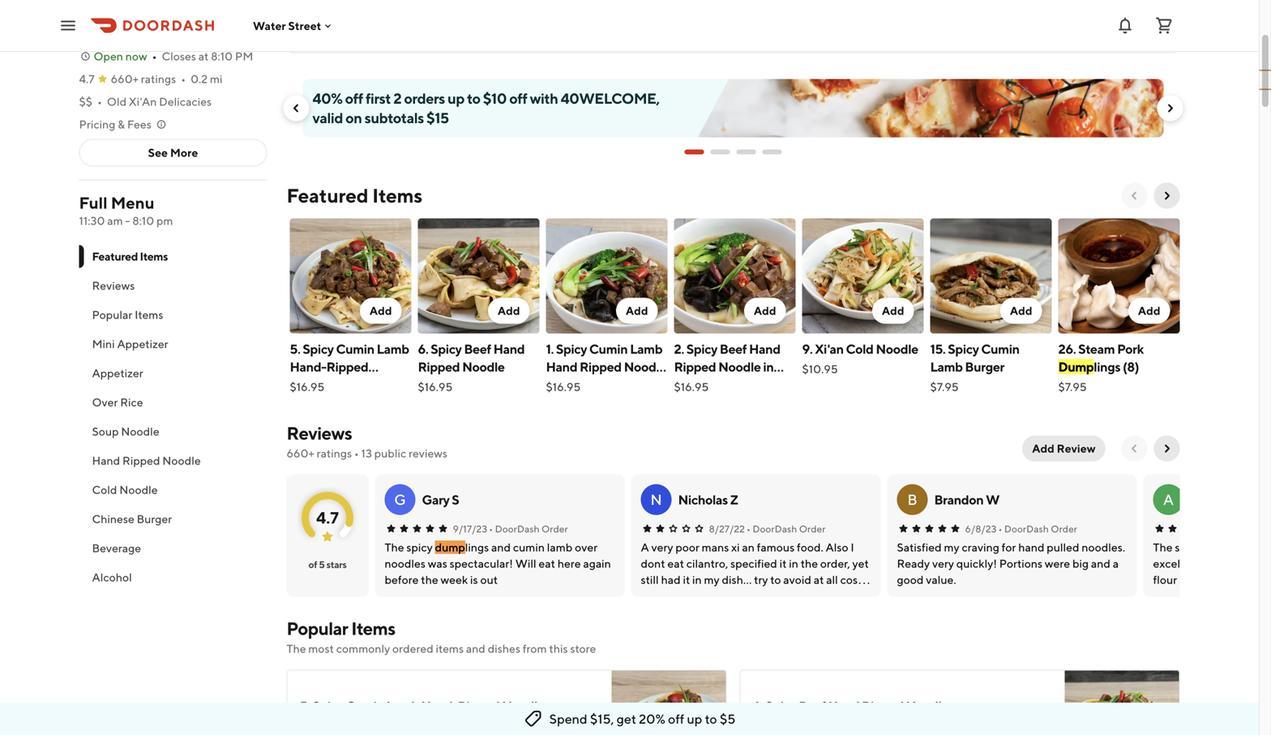 Task type: describe. For each thing, give the bounding box(es) containing it.
burger inside 15. spicy cumin lamb burger $7.95
[[965, 359, 1004, 375]]

lamb inside 5. spicy cumin lamb hand-ripped noodle
[[377, 341, 409, 357]]

open
[[94, 49, 123, 63]]

pricing & fees button
[[79, 116, 168, 133]]

$16.95 inside '6. spicy beef hand ripped noodle $16.95'
[[418, 380, 453, 394]]

items
[[436, 642, 464, 655]]

gary s
[[422, 492, 459, 507]]

delivery
[[317, 13, 360, 26]]

add for 26. steam pork dumplings (8)
[[1138, 304, 1160, 317]]

beverage button
[[79, 534, 267, 563]]

popular for popular items the most commonly ordered items and dishes from this store
[[287, 618, 348, 639]]

40welcome,
[[561, 90, 660, 107]]

cumin inside 1. spicy cumin lamb hand ripped noodle in soup
[[589, 341, 628, 357]]

water street
[[253, 19, 321, 32]]

0 vertical spatial 5. spicy cumin lamb hand-ripped noodle image
[[290, 218, 411, 334]]

hand ripped noodle
[[92, 454, 201, 467]]

$7.95 for lamb
[[930, 380, 959, 394]]

order methods option group
[[304, 7, 436, 33]]

reviews for reviews
[[92, 279, 135, 292]]

store
[[570, 642, 596, 655]]

2. spicy beef hand ripped noodle in soup
[[674, 341, 780, 392]]

lamb inside 1. spicy cumin lamb hand ripped noodle in soup
[[630, 341, 662, 357]]

at
[[198, 49, 209, 63]]

0 vertical spatial 660+
[[111, 72, 139, 86]]

select promotional banner element
[[685, 137, 782, 167]]

$$ • old xi'an delicacies
[[79, 95, 212, 108]]

1.
[[546, 341, 554, 357]]

soup inside 2. spicy beef hand ripped noodle in soup
[[674, 377, 704, 392]]

previous image
[[1128, 442, 1141, 455]]

and
[[466, 642, 485, 655]]

-
[[125, 214, 130, 227]]

stars
[[326, 559, 347, 570]]

water street button
[[253, 19, 334, 32]]

9/17/23
[[453, 523, 487, 535]]

$16.95 for 2. spicy beef hand ripped noodle in soup
[[674, 380, 709, 394]]

next button of carousel image
[[1164, 102, 1177, 115]]

0 vertical spatial 5. spicy cumin lamb hand-ripped noodle
[[290, 341, 409, 392]]

• right 6/8/23
[[998, 523, 1002, 535]]

2
[[393, 90, 401, 107]]

mini
[[92, 337, 115, 351]]

noodle inside 2. spicy beef hand ripped noodle in soup
[[718, 359, 761, 375]]

z
[[730, 492, 738, 507]]

add button for 9. xi'an cold noodle
[[872, 298, 914, 324]]

xi'an
[[815, 341, 844, 357]]

add for 1. spicy cumin lamb hand ripped noodle in soup
[[626, 304, 648, 317]]

spicy inside '6. spicy beef hand ripped noodle $16.95'
[[431, 341, 462, 357]]

subtotals
[[364, 109, 424, 126]]

b
[[907, 491, 917, 508]]

• left "0.2"
[[181, 72, 186, 86]]

old
[[107, 95, 127, 108]]

• doordash order for b
[[998, 523, 1077, 535]]

valid
[[312, 109, 343, 126]]

order for g
[[541, 523, 568, 535]]

1 horizontal spatial previous button of carousel image
[[1128, 189, 1141, 202]]

alcohol
[[92, 571, 132, 584]]

$7.95 for dumplings
[[1058, 380, 1087, 394]]

$16.95 for 1. spicy cumin lamb hand ripped noodle in soup
[[546, 380, 581, 394]]

2. spicy beef hand ripped noodle in soup image
[[674, 218, 796, 334]]

reviews link
[[287, 423, 352, 444]]

$5
[[720, 711, 735, 727]]

0 horizontal spatial ratings
[[141, 72, 176, 86]]

660+ ratings •
[[111, 72, 186, 86]]

with
[[530, 90, 558, 107]]

6. for 6. spicy beef hand ripped noodle
[[753, 699, 763, 714]]

noodle inside '6. spicy beef hand ripped noodle $16.95'
[[462, 359, 505, 375]]

11:30
[[79, 214, 105, 227]]

0 horizontal spatial featured items
[[92, 250, 168, 263]]

0 items, open order cart image
[[1154, 16, 1174, 35]]

2 horizontal spatial off
[[668, 711, 684, 727]]

add button for 26. steam pork dumplings (8)
[[1128, 298, 1170, 324]]

delicacies
[[159, 95, 212, 108]]

ripped inside 1. spicy cumin lamb hand ripped noodle in soup
[[580, 359, 622, 375]]

next button of carousel image
[[1160, 189, 1173, 202]]

mini appetizer
[[92, 337, 168, 351]]

beef for $16.95
[[464, 341, 491, 357]]

$10.95
[[802, 362, 838, 376]]

add button for 6. spicy beef hand ripped noodle
[[488, 298, 530, 324]]

Delivery radio
[[304, 7, 373, 33]]

get
[[617, 711, 636, 727]]

full
[[79, 193, 107, 212]]

0 horizontal spatial hand-
[[290, 359, 326, 375]]

hand inside 1. spicy cumin lamb hand ripped noodle in soup
[[546, 359, 577, 375]]

w
[[986, 492, 999, 507]]

2.
[[674, 341, 684, 357]]

in inside 1. spicy cumin lamb hand ripped noodle in soup
[[546, 377, 556, 392]]

up for off
[[687, 711, 702, 727]]

time
[[1099, 22, 1122, 35]]

over
[[92, 396, 118, 409]]

2 horizontal spatial beef
[[799, 699, 826, 714]]

reviews 660+ ratings • 13 public reviews
[[287, 423, 447, 460]]

chinese
[[92, 512, 134, 526]]

alcohol button
[[79, 563, 267, 592]]

featured items heading
[[287, 183, 422, 209]]

$10
[[483, 90, 507, 107]]

street
[[288, 19, 321, 32]]

spicy inside 5. spicy cumin lamb hand-ripped noodle
[[303, 341, 334, 357]]

26. steam pork dumplings (8) $7.95
[[1058, 341, 1144, 394]]

soup noodle
[[92, 425, 159, 438]]

cumin inside 15. spicy cumin lamb burger $7.95
[[981, 341, 1020, 357]]

xi'an
[[129, 95, 157, 108]]

steam
[[1078, 341, 1115, 357]]

appetizer button
[[79, 359, 267, 388]]

• inside reviews 660+ ratings • 13 public reviews
[[354, 447, 359, 460]]

see more button
[[80, 140, 266, 166]]

1 vertical spatial 5. spicy cumin lamb hand-ripped noodle
[[300, 699, 544, 714]]

ripped inside button
[[122, 454, 160, 467]]

spend $15, get 20% off up to $5
[[549, 711, 735, 727]]

burger inside chinese burger button
[[137, 512, 172, 526]]

first
[[366, 90, 391, 107]]

doordash for n
[[753, 523, 797, 535]]

see more
[[148, 146, 198, 159]]

chinese burger button
[[79, 505, 267, 534]]

review
[[1057, 442, 1096, 455]]

5
[[319, 559, 325, 570]]

20%
[[639, 711, 665, 727]]

soup noodle button
[[79, 417, 267, 446]]

the
[[287, 642, 306, 655]]

more
[[170, 146, 198, 159]]

closes
[[162, 49, 196, 63]]

cold noodle button
[[79, 475, 267, 505]]

orders
[[404, 90, 445, 107]]

dishes
[[488, 642, 520, 655]]

g
[[394, 491, 406, 508]]

$$
[[79, 95, 92, 108]]

26. steam pork dumplings (8) image
[[1058, 218, 1180, 334]]

• right 9/17/23
[[489, 523, 493, 535]]

• doordash order for g
[[489, 523, 568, 535]]

dumplings
[[1058, 359, 1120, 375]]

hand for 2. spicy beef hand ripped noodle in soup
[[749, 341, 780, 357]]

9.
[[802, 341, 813, 357]]

open menu image
[[58, 16, 78, 35]]

noodle inside 9. xi'an cold noodle $10.95
[[876, 341, 918, 357]]

1 horizontal spatial hand-
[[421, 699, 458, 714]]

nicholas
[[678, 492, 728, 507]]

0.2
[[191, 72, 208, 86]]

to for $5
[[705, 711, 717, 727]]

popular items the most commonly ordered items and dishes from this store
[[287, 618, 596, 655]]

full menu 11:30 am - 8:10 pm
[[79, 193, 173, 227]]

cold inside button
[[92, 483, 117, 496]]

0 vertical spatial 6. spicy beef hand ripped noodle image
[[418, 218, 539, 334]]

beef for in
[[720, 341, 747, 357]]

0 vertical spatial 8:10
[[211, 49, 233, 63]]

pm
[[235, 49, 253, 63]]



Task type: locate. For each thing, give the bounding box(es) containing it.
2 order from the left
[[799, 523, 826, 535]]

4.7 up $$
[[79, 72, 95, 86]]

1 horizontal spatial up
[[687, 711, 702, 727]]

26.
[[1058, 341, 1076, 357]]

0 horizontal spatial order
[[541, 523, 568, 535]]

items inside popular items the most commonly ordered items and dishes from this store
[[351, 618, 395, 639]]

order for n
[[799, 523, 826, 535]]

1 horizontal spatial ratings
[[317, 447, 352, 460]]

0 vertical spatial hand-
[[290, 359, 326, 375]]

0 horizontal spatial popular
[[92, 308, 132, 321]]

$16.95 up reviews link
[[290, 380, 324, 394]]

featured items
[[287, 184, 422, 207], [92, 250, 168, 263]]

add for 5. spicy cumin lamb hand-ripped noodle
[[370, 304, 392, 317]]

0 horizontal spatial 6.
[[418, 341, 428, 357]]

1 horizontal spatial reviews
[[287, 423, 352, 444]]

popular up most
[[287, 618, 348, 639]]

2 $7.95 from the left
[[1058, 380, 1087, 394]]

1 • doordash order from the left
[[489, 523, 568, 535]]

noodle inside 1. spicy cumin lamb hand ripped noodle in soup
[[624, 359, 666, 375]]

$15
[[426, 109, 449, 126]]

5.
[[290, 341, 300, 357], [300, 699, 310, 714]]

$16.95 up 'reviews'
[[418, 380, 453, 394]]

1 horizontal spatial popular
[[287, 618, 348, 639]]

featured inside "heading"
[[287, 184, 368, 207]]

items up reviews button
[[140, 250, 168, 263]]

am
[[107, 214, 123, 227]]

items inside "heading"
[[372, 184, 422, 207]]

featured items down -
[[92, 250, 168, 263]]

previous button of carousel image left next button of carousel icon
[[1128, 189, 1141, 202]]

pork
[[1117, 341, 1144, 357]]

up
[[447, 90, 464, 107], [687, 711, 702, 727]]

0 vertical spatial in
[[763, 359, 774, 375]]

order for b
[[1051, 523, 1077, 535]]

2 • doordash order from the left
[[746, 523, 826, 535]]

1 vertical spatial featured
[[92, 250, 138, 263]]

1 horizontal spatial doordash
[[753, 523, 797, 535]]

spend
[[549, 711, 587, 727]]

cold right xi'an
[[846, 341, 873, 357]]

1 vertical spatial 5. spicy cumin lamb hand-ripped noodle image
[[612, 670, 727, 735]]

pm
[[156, 214, 173, 227]]

• doordash order for n
[[746, 523, 826, 535]]

1 add button from the left
[[360, 298, 402, 324]]

appetizer inside button
[[92, 366, 143, 380]]

1 vertical spatial to
[[705, 711, 717, 727]]

chinese burger
[[92, 512, 172, 526]]

in left $10.95
[[763, 359, 774, 375]]

40%
[[312, 90, 342, 107]]

8:10
[[211, 49, 233, 63], [132, 214, 154, 227]]

0 horizontal spatial 660+
[[111, 72, 139, 86]]

1 horizontal spatial cold
[[846, 341, 873, 357]]

1 vertical spatial 4.7
[[316, 508, 339, 527]]

1 doordash from the left
[[495, 523, 540, 535]]

reviews button
[[79, 271, 267, 300]]

popular up mini
[[92, 308, 132, 321]]

0 horizontal spatial 8:10
[[132, 214, 154, 227]]

0 vertical spatial reviews
[[92, 279, 135, 292]]

• right "now"
[[152, 49, 157, 63]]

add review
[[1032, 442, 1096, 455]]

rice
[[120, 396, 143, 409]]

ripped inside 2. spicy beef hand ripped noodle in soup
[[674, 359, 716, 375]]

4.7
[[79, 72, 95, 86], [316, 508, 339, 527]]

cumin
[[336, 341, 374, 357], [589, 341, 628, 357], [981, 341, 1020, 357], [346, 699, 384, 714]]

nicholas z
[[678, 492, 738, 507]]

lamb left '6. spicy beef hand ripped noodle $16.95'
[[377, 341, 409, 357]]

doordash
[[495, 523, 540, 535], [753, 523, 797, 535], [1004, 523, 1049, 535]]

5 add button from the left
[[872, 298, 914, 324]]

1 horizontal spatial featured items
[[287, 184, 422, 207]]

0 vertical spatial appetizer
[[117, 337, 168, 351]]

3 • doordash order from the left
[[998, 523, 1077, 535]]

1 vertical spatial popular
[[287, 618, 348, 639]]

• right 8/27/22 on the right bottom of the page
[[746, 523, 751, 535]]

add review button
[[1022, 436, 1105, 462]]

0 horizontal spatial beef
[[464, 341, 491, 357]]

• doordash order right 9/17/23
[[489, 523, 568, 535]]

previous button of carousel image left 40%
[[290, 102, 303, 115]]

to for $10
[[467, 90, 480, 107]]

popular items button
[[79, 300, 267, 330]]

in down 1.
[[546, 377, 556, 392]]

pricing
[[79, 118, 115, 131]]

1 vertical spatial 8:10
[[132, 214, 154, 227]]

4.7 up of 5 stars
[[316, 508, 339, 527]]

appetizer down popular items
[[117, 337, 168, 351]]

1 vertical spatial up
[[687, 711, 702, 727]]

0 vertical spatial featured items
[[287, 184, 422, 207]]

this
[[549, 642, 568, 655]]

beef inside 2. spicy beef hand ripped noodle in soup
[[720, 341, 747, 357]]

$7.95 inside 26. steam pork dumplings (8) $7.95
[[1058, 380, 1087, 394]]

reviews inside reviews 660+ ratings • 13 public reviews
[[287, 423, 352, 444]]

off up on
[[345, 90, 363, 107]]

4 $16.95 from the left
[[674, 380, 709, 394]]

2 doordash from the left
[[753, 523, 797, 535]]

a
[[1163, 491, 1174, 508]]

add
[[370, 304, 392, 317], [498, 304, 520, 317], [626, 304, 648, 317], [754, 304, 776, 317], [882, 304, 904, 317], [1010, 304, 1032, 317], [1138, 304, 1160, 317], [1032, 442, 1054, 455]]

1 horizontal spatial to
[[705, 711, 717, 727]]

commonly
[[336, 642, 390, 655]]

5. spicy cumin lamb hand-ripped noodle
[[290, 341, 409, 392], [300, 699, 544, 714]]

cold
[[846, 341, 873, 357], [92, 483, 117, 496]]

•
[[152, 49, 157, 63], [181, 72, 186, 86], [97, 95, 102, 108], [354, 447, 359, 460], [489, 523, 493, 535], [746, 523, 751, 535], [998, 523, 1002, 535]]

of 5 stars
[[308, 559, 347, 570]]

0 horizontal spatial doordash
[[495, 523, 540, 535]]

5. spicy cumin lamb hand-ripped noodle down ordered
[[300, 699, 544, 714]]

noodle inside button
[[162, 454, 201, 467]]

items up "mini appetizer"
[[135, 308, 163, 321]]

to inside 40% off first 2 orders up to $10 off with 40welcome, valid on subtotals $15
[[467, 90, 480, 107]]

lamb down 15.
[[930, 359, 963, 375]]

up left $5
[[687, 711, 702, 727]]

1 horizontal spatial in
[[763, 359, 774, 375]]

0 horizontal spatial cold
[[92, 483, 117, 496]]

6. inside '6. spicy beef hand ripped noodle $16.95'
[[418, 341, 428, 357]]

0 horizontal spatial $7.95
[[930, 380, 959, 394]]

1 horizontal spatial 8:10
[[211, 49, 233, 63]]

0 horizontal spatial to
[[467, 90, 480, 107]]

0 vertical spatial up
[[447, 90, 464, 107]]

up for orders
[[447, 90, 464, 107]]

$16.95 down 1.
[[546, 380, 581, 394]]

• left 13
[[354, 447, 359, 460]]

add button for 1. spicy cumin lamb hand ripped noodle in soup
[[616, 298, 658, 324]]

1 vertical spatial reviews
[[287, 423, 352, 444]]

add for 15. spicy cumin lamb burger
[[1010, 304, 1032, 317]]

ripped
[[326, 359, 368, 375], [418, 359, 460, 375], [580, 359, 622, 375], [674, 359, 716, 375], [122, 454, 160, 467], [458, 699, 500, 714], [862, 699, 904, 714]]

8:10 inside full menu 11:30 am - 8:10 pm
[[132, 214, 154, 227]]

previous button of carousel image
[[290, 102, 303, 115], [1128, 189, 1141, 202]]

1 vertical spatial hand-
[[421, 699, 458, 714]]

reviews inside button
[[92, 279, 135, 292]]

items inside button
[[135, 308, 163, 321]]

doordash right 6/8/23
[[1004, 523, 1049, 535]]

add for 6. spicy beef hand ripped noodle
[[498, 304, 520, 317]]

beef inside '6. spicy beef hand ripped noodle $16.95'
[[464, 341, 491, 357]]

660+ down open now at top
[[111, 72, 139, 86]]

up up $15
[[447, 90, 464, 107]]

in
[[763, 359, 774, 375], [546, 377, 556, 392]]

gary
[[422, 492, 449, 507]]

0 horizontal spatial 6. spicy beef hand ripped noodle image
[[418, 218, 539, 334]]

cumin inside 5. spicy cumin lamb hand-ripped noodle
[[336, 341, 374, 357]]

0 vertical spatial cold
[[846, 341, 873, 357]]

0 horizontal spatial soup
[[92, 425, 119, 438]]

1 horizontal spatial 6. spicy beef hand ripped noodle image
[[1065, 670, 1180, 735]]

0.2 mi
[[191, 72, 222, 86]]

1 $7.95 from the left
[[930, 380, 959, 394]]

pricing & fees
[[79, 118, 151, 131]]

add button for 15. spicy cumin lamb burger
[[1000, 298, 1042, 324]]

add for 2. spicy beef hand ripped noodle in soup
[[754, 304, 776, 317]]

5. spicy cumin lamb hand-ripped noodle image
[[290, 218, 411, 334], [612, 670, 727, 735]]

0 horizontal spatial off
[[345, 90, 363, 107]]

2 $16.95 from the left
[[418, 380, 453, 394]]

next image
[[1160, 442, 1173, 455]]

hand- up reviews link
[[290, 359, 326, 375]]

hand inside '6. spicy beef hand ripped noodle $16.95'
[[493, 341, 525, 357]]

1 vertical spatial 660+
[[287, 447, 314, 460]]

cold inside 9. xi'an cold noodle $10.95
[[846, 341, 873, 357]]

items
[[372, 184, 422, 207], [140, 250, 168, 263], [135, 308, 163, 321], [351, 618, 395, 639]]

now
[[125, 49, 147, 63]]

1. spicy cumin lamb hand ripped noodle in soup image
[[546, 218, 668, 334]]

660+ inside reviews 660+ ratings • 13 public reviews
[[287, 447, 314, 460]]

up inside 40% off first 2 orders up to $10 off with 40welcome, valid on subtotals $15
[[447, 90, 464, 107]]

1 horizontal spatial soup
[[559, 377, 589, 392]]

appetizer up over rice
[[92, 366, 143, 380]]

0 vertical spatial popular
[[92, 308, 132, 321]]

1 vertical spatial featured items
[[92, 250, 168, 263]]

lamb down ordered
[[386, 699, 419, 714]]

add for 9. xi'an cold noodle
[[882, 304, 904, 317]]

0 horizontal spatial burger
[[137, 512, 172, 526]]

public
[[374, 447, 406, 460]]

0 horizontal spatial • doordash order
[[489, 523, 568, 535]]

6. spicy beef hand ripped noodle image
[[418, 218, 539, 334], [1065, 670, 1180, 735]]

0 horizontal spatial reviews
[[92, 279, 135, 292]]

1 horizontal spatial 4.7
[[316, 508, 339, 527]]

0 horizontal spatial featured
[[92, 250, 138, 263]]

2 add button from the left
[[488, 298, 530, 324]]

to left $5
[[705, 711, 717, 727]]

menu
[[111, 193, 155, 212]]

15.
[[930, 341, 946, 357]]

1. spicy cumin lamb hand ripped noodle in soup
[[546, 341, 666, 392]]

1 vertical spatial 6. spicy beef hand ripped noodle image
[[1065, 670, 1180, 735]]

hand
[[493, 341, 525, 357], [749, 341, 780, 357], [546, 359, 577, 375], [92, 454, 120, 467], [828, 699, 859, 714]]

$15,
[[590, 711, 614, 727]]

0 horizontal spatial 5. spicy cumin lamb hand-ripped noodle image
[[290, 218, 411, 334]]

hand inside 2. spicy beef hand ripped noodle in soup
[[749, 341, 780, 357]]

soup inside 1. spicy cumin lamb hand ripped noodle in soup
[[559, 377, 589, 392]]

s
[[452, 492, 459, 507]]

9. xi'an cold noodle image
[[802, 218, 924, 334]]

&
[[118, 118, 125, 131]]

$16.95 for 5. spicy cumin lamb hand-ripped noodle
[[290, 380, 324, 394]]

popular items
[[92, 308, 163, 321]]

1 horizontal spatial 6.
[[753, 699, 763, 714]]

lamb left the 2.
[[630, 341, 662, 357]]

1 vertical spatial 6.
[[753, 699, 763, 714]]

popular inside popular items button
[[92, 308, 132, 321]]

7 add button from the left
[[1128, 298, 1170, 324]]

spicy inside 15. spicy cumin lamb burger $7.95
[[948, 341, 979, 357]]

0 vertical spatial to
[[467, 90, 480, 107]]

ratings inside reviews 660+ ratings • 13 public reviews
[[317, 447, 352, 460]]

2 horizontal spatial doordash
[[1004, 523, 1049, 535]]

0 horizontal spatial up
[[447, 90, 464, 107]]

660+ down reviews link
[[287, 447, 314, 460]]

13
[[361, 447, 372, 460]]

ripped inside '6. spicy beef hand ripped noodle $16.95'
[[418, 359, 460, 375]]

0 vertical spatial featured
[[287, 184, 368, 207]]

0 vertical spatial 5.
[[290, 341, 300, 357]]

spicy inside 2. spicy beef hand ripped noodle in soup
[[686, 341, 717, 357]]

1 vertical spatial ratings
[[317, 447, 352, 460]]

3 doordash from the left
[[1004, 523, 1049, 535]]

1 $16.95 from the left
[[290, 380, 324, 394]]

doordash right 9/17/23
[[495, 523, 540, 535]]

4 add button from the left
[[744, 298, 786, 324]]

2 horizontal spatial • doordash order
[[998, 523, 1077, 535]]

mi
[[210, 72, 222, 86]]

reviews
[[409, 447, 447, 460]]

6 add button from the left
[[1000, 298, 1042, 324]]

items down subtotals
[[372, 184, 422, 207]]

1 horizontal spatial order
[[799, 523, 826, 535]]

• doordash order down w
[[998, 523, 1077, 535]]

1 horizontal spatial 5. spicy cumin lamb hand-ripped noodle image
[[612, 670, 727, 735]]

3 order from the left
[[1051, 523, 1077, 535]]

to left $10 at the left of the page
[[467, 90, 480, 107]]

0 horizontal spatial in
[[546, 377, 556, 392]]

0 vertical spatial 4.7
[[79, 72, 95, 86]]

off right 20%
[[668, 711, 684, 727]]

1 horizontal spatial • doordash order
[[746, 523, 826, 535]]

1 vertical spatial 5.
[[300, 699, 310, 714]]

0 horizontal spatial 4.7
[[79, 72, 95, 86]]

popular for popular items
[[92, 308, 132, 321]]

spicy inside 1. spicy cumin lamb hand ripped noodle in soup
[[556, 341, 587, 357]]

items up commonly
[[351, 618, 395, 639]]

popular inside popular items the most commonly ordered items and dishes from this store
[[287, 618, 348, 639]]

add inside button
[[1032, 442, 1054, 455]]

hand inside button
[[92, 454, 120, 467]]

add button for 2. spicy beef hand ripped noodle in soup
[[744, 298, 786, 324]]

lamb
[[377, 341, 409, 357], [630, 341, 662, 357], [930, 359, 963, 375], [386, 699, 419, 714]]

appetizer inside button
[[117, 337, 168, 351]]

• right $$
[[97, 95, 102, 108]]

ratings down reviews link
[[317, 447, 352, 460]]

40% off first 2 orders up to $10 off with 40welcome, valid on subtotals $15
[[312, 90, 660, 126]]

$7.95
[[930, 380, 959, 394], [1058, 380, 1087, 394]]

dashpass
[[97, 27, 147, 40]]

hand ripped noodle button
[[79, 446, 267, 475]]

hand- down items
[[421, 699, 458, 714]]

1 vertical spatial previous button of carousel image
[[1128, 189, 1141, 202]]

0 horizontal spatial previous button of carousel image
[[290, 102, 303, 115]]

fees
[[127, 118, 151, 131]]

hand for 6. spicy beef hand ripped noodle
[[828, 699, 859, 714]]

1 horizontal spatial burger
[[965, 359, 1004, 375]]

lamb inside 15. spicy cumin lamb burger $7.95
[[930, 359, 963, 375]]

8:10 right -
[[132, 214, 154, 227]]

8:10 right at
[[211, 49, 233, 63]]

1 order from the left
[[541, 523, 568, 535]]

reviews for reviews 660+ ratings • 13 public reviews
[[287, 423, 352, 444]]

9. xi'an cold noodle $10.95
[[802, 341, 918, 376]]

15. spicy cumin lamb burger image
[[930, 218, 1052, 334]]

cold up chinese at the bottom left of the page
[[92, 483, 117, 496]]

noodle
[[876, 341, 918, 357], [462, 359, 505, 375], [624, 359, 666, 375], [718, 359, 761, 375], [290, 377, 332, 392], [121, 425, 159, 438], [162, 454, 201, 467], [119, 483, 158, 496], [502, 699, 544, 714], [906, 699, 949, 714]]

0 vertical spatial burger
[[965, 359, 1004, 375]]

1 vertical spatial in
[[546, 377, 556, 392]]

burger
[[965, 359, 1004, 375], [137, 512, 172, 526]]

order
[[541, 523, 568, 535], [799, 523, 826, 535], [1051, 523, 1077, 535]]

brandon w
[[934, 492, 999, 507]]

in inside 2. spicy beef hand ripped noodle in soup
[[763, 359, 774, 375]]

1 horizontal spatial beef
[[720, 341, 747, 357]]

0 vertical spatial previous button of carousel image
[[290, 102, 303, 115]]

• closes at 8:10 pm
[[152, 49, 253, 63]]

most
[[308, 642, 334, 655]]

0 vertical spatial ratings
[[141, 72, 176, 86]]

doordash for g
[[495, 523, 540, 535]]

ratings up $$ • old xi'an delicacies
[[141, 72, 176, 86]]

$7.95 down 15.
[[930, 380, 959, 394]]

notification bell image
[[1115, 16, 1135, 35]]

1 vertical spatial cold
[[92, 483, 117, 496]]

doordash right 8/27/22 on the right bottom of the page
[[753, 523, 797, 535]]

cold noodle
[[92, 483, 158, 496]]

doordash for b
[[1004, 523, 1049, 535]]

$7.95 down dumplings
[[1058, 380, 1087, 394]]

n
[[650, 491, 662, 508]]

add button for 5. spicy cumin lamb hand-ripped noodle
[[360, 298, 402, 324]]

660+
[[111, 72, 139, 86], [287, 447, 314, 460]]

hand for 6. spicy beef hand ripped noodle $16.95
[[493, 341, 525, 357]]

featured
[[287, 184, 368, 207], [92, 250, 138, 263]]

$16.95 down the 2.
[[674, 380, 709, 394]]

(8)
[[1123, 359, 1139, 375]]

featured items down on
[[287, 184, 422, 207]]

0 vertical spatial 6.
[[418, 341, 428, 357]]

2 horizontal spatial order
[[1051, 523, 1077, 535]]

1 horizontal spatial featured
[[287, 184, 368, 207]]

5. spicy cumin lamb hand-ripped noodle up reviews link
[[290, 341, 409, 392]]

of
[[308, 559, 317, 570]]

3 $16.95 from the left
[[546, 380, 581, 394]]

featured down am
[[92, 250, 138, 263]]

ratings
[[141, 72, 176, 86], [317, 447, 352, 460]]

soup inside button
[[92, 425, 119, 438]]

featured down valid
[[287, 184, 368, 207]]

1 horizontal spatial off
[[509, 90, 527, 107]]

1 vertical spatial burger
[[137, 512, 172, 526]]

on
[[345, 109, 362, 126]]

2 horizontal spatial soup
[[674, 377, 704, 392]]

1 horizontal spatial $7.95
[[1058, 380, 1087, 394]]

6. for 6. spicy beef hand ripped noodle $16.95
[[418, 341, 428, 357]]

off right $10 at the left of the page
[[509, 90, 527, 107]]

• doordash order right 8/27/22 on the right bottom of the page
[[746, 523, 826, 535]]

3 add button from the left
[[616, 298, 658, 324]]

$7.95 inside 15. spicy cumin lamb burger $7.95
[[930, 380, 959, 394]]

beverage
[[92, 541, 141, 555]]

1 vertical spatial appetizer
[[92, 366, 143, 380]]

1 horizontal spatial 660+
[[287, 447, 314, 460]]



Task type: vqa. For each thing, say whether or not it's contained in the screenshot.


